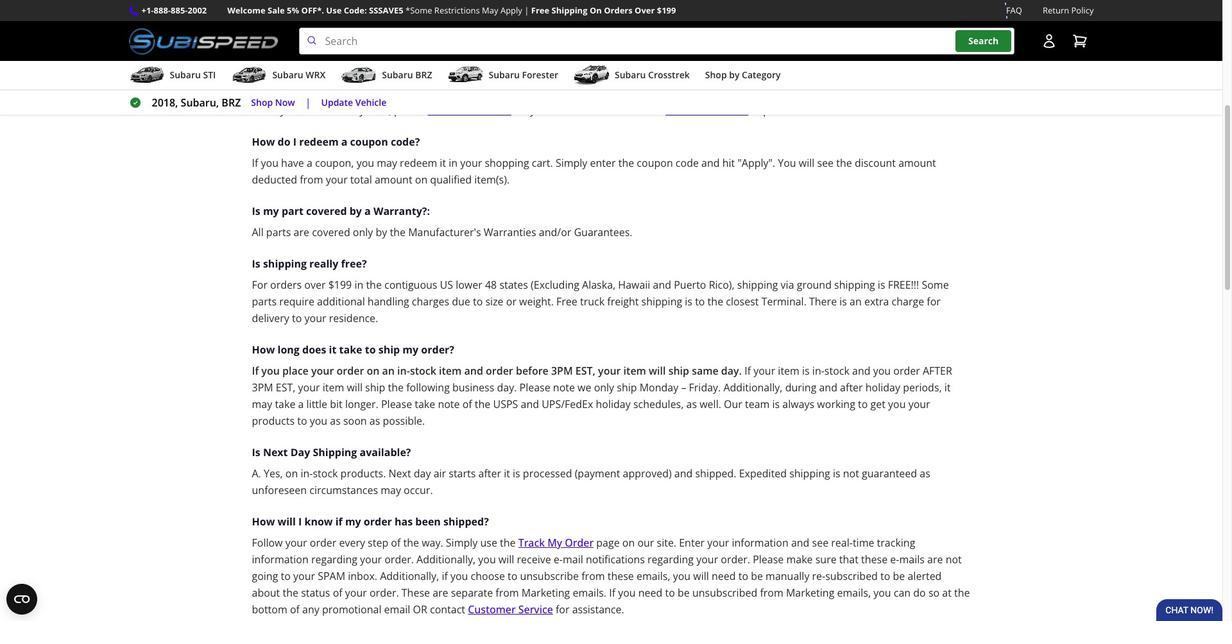 Task type: describe. For each thing, give the bounding box(es) containing it.
return policy link
[[1043, 4, 1094, 17]]

team
[[745, 397, 770, 412]]

1 vertical spatial my
[[403, 343, 419, 357]]

only inside if your item is in-stock and you order after 3pm est, your item will ship the following business day. please note we only ship monday – friday. additionally, during and after holiday periods, it may take a little bit longer. please take note of the usps and ups/fedex holiday schedules, as well. our team is always working to get you your products to you as soon as possible.
[[594, 381, 614, 395]]

the left "discount"
[[837, 156, 852, 170]]

time
[[853, 536, 875, 550]]

will inside the if you have a coupon, you may redeem it in your shopping cart. simply enter the coupon code and hit "apply". you will see the discount amount deducted from your total amount on qualified item(s).
[[799, 156, 815, 170]]

0 horizontal spatial take
[[275, 397, 295, 412]]

0 horizontal spatial emails,
[[637, 569, 670, 584]]

1 vertical spatial please
[[381, 397, 412, 412]]

subaru forester button
[[448, 64, 558, 89]]

order down know
[[310, 536, 337, 550]]

our inside page on our site. enter your information and see real-time tracking information regarding your order. additionally, you will receive e-mail notifications regarding your order. please make sure that these e-mails are not going to your spam inbox. additionally, if you choose to unsubscribe from these emails, you will need to be manually re-subscribed to be alerted about the status of your order. these are separate from marketing emails. if you need to be unsubscribed from marketing emails, you can do so at the bottom of any promotional email or contact
[[638, 536, 654, 550]]

is down puerto
[[685, 295, 693, 309]]

and inside a. yes, on in-stock products. next day air starts after it is processed (payment approved) and shipped. expedited shipping is not guaranteed as unforeseen circumstances may occur.
[[674, 467, 693, 481]]

coupon inside the if you have a coupon, you may redeem it in your shopping cart. simply enter the coupon code and hit "apply". you will see the discount amount deducted from your total amount on qualified item(s).
[[637, 156, 673, 170]]

2 horizontal spatial soon
[[832, 53, 856, 67]]

you down the little
[[310, 414, 327, 428]]

1 vertical spatial product
[[317, 70, 355, 84]]

placed
[[315, 53, 347, 67]]

be up can at the right bottom of page
[[893, 569, 905, 584]]

will up monday
[[649, 364, 666, 378]]

it inside a. yes, on in-stock products. next day air starts after it is processed (payment approved) and shipped. expedited shipping is not guaranteed as unforeseen circumstances may occur.
[[504, 467, 510, 481]]

1 horizontal spatial day.
[[721, 364, 742, 378]]

is up labeled
[[443, 32, 451, 46]]

1 horizontal spatial take
[[339, 343, 362, 357]]

during
[[785, 381, 817, 395]]

or inside for orders over $199 in the contiguous us lower 48 states (excluding alaska, hawaii and puerto rico), shipping via ground shipping is free!!! some parts require additional handling charges due to size or weight. free truck freight shipping is to the closest terminal. there is an extra charge for delivery to your residence.
[[506, 295, 517, 309]]

re-
[[812, 569, 826, 584]]

products.
[[341, 467, 386, 481]]

0 vertical spatial note
[[553, 381, 575, 395]]

unsubscribed
[[693, 586, 758, 600]]

additionally, down way.
[[417, 553, 476, 567]]

is left "out"
[[357, 70, 365, 84]]

it right does on the bottom left of page
[[329, 343, 337, 357]]

order up the subaru crosstrek
[[636, 53, 662, 67]]

shop now link
[[251, 95, 295, 110]]

item up "during"
[[778, 364, 800, 378]]

and down the stock,
[[403, 87, 421, 101]]

is up extra
[[878, 278, 885, 292]]

the right enter
[[619, 156, 634, 170]]

ship left monday
[[617, 381, 637, 395]]

1 horizontal spatial my
[[345, 515, 361, 529]]

becomes
[[880, 53, 924, 67]]

shipping up extra
[[835, 278, 875, 292]]

of right bottom
[[290, 603, 300, 617]]

code?
[[391, 135, 420, 149]]

is right team
[[773, 397, 780, 412]]

the up handling
[[366, 278, 382, 292]]

customer
[[468, 603, 516, 617]]

on inside the if you have a coupon, you may redeem it in your shopping cart. simply enter the coupon code and hit "apply". you will see the discount amount deducted from your total amount on qualified item(s).
[[415, 173, 428, 187]]

on inside page on our site. enter your information and see real-time tracking information regarding your order. additionally, you will receive e-mail notifications regarding your order. please make sure that these e-mails are not going to your spam inbox. additionally, if you choose to unsubscribe from these emails, you will need to be manually re-subscribed to be alerted about the status of your order. these are separate from marketing emails. if you need to be unsubscribed from marketing emails, you can do so at the bottom of any promotional email or contact
[[622, 536, 635, 550]]

to left 'you.' on the top left
[[506, 87, 516, 101]]

status inside page on our site. enter your information and see real-time tracking information regarding your order. additionally, you will receive e-mail notifications regarding your order. please make sure that these e-mails are not going to your spam inbox. additionally, if you choose to unsubscribe from these emails, you will need to be manually re-subscribed to be alerted about the status of your order. these are separate from marketing emails. if you need to be unsubscribed from marketing emails, you can do so at the bottom of any promotional email or contact
[[301, 586, 330, 600]]

shipping down hawaii
[[642, 295, 682, 309]]

0 vertical spatial product
[[374, 53, 412, 67]]

is left processed
[[513, 467, 520, 481]]

you up deducted at top left
[[261, 156, 279, 170]]

be inside if an order is placed for a product that is labeled "out of stock," we will keep the order in our system and ship the item as soon as it becomes available. if a product is out of stock, it will be backordered in our system and ship as soon as it is back in stock. additionally, some items are available directly from the manufacturer and will shop directly to you. should you have any questions about the status of the order, or if you need to change or modify the order at any time, please
[[456, 70, 468, 84]]

guarantees.
[[574, 225, 633, 239]]

$199 inside for orders over $199 in the contiguous us lower 48 states (excluding alaska, hawaii and puerto rico), shipping via ground shipping is free!!! some parts require additional handling charges due to size or weight. free truck freight shipping is to the closest terminal. there is an extra charge for delivery to your residence.
[[328, 278, 352, 292]]

customer service for assistance.
[[468, 603, 630, 617]]

for right service
[[556, 603, 570, 617]]

is left labeled
[[437, 53, 444, 67]]

0 horizontal spatial amount
[[375, 173, 412, 187]]

guaranteed
[[862, 467, 917, 481]]

ship left 'crosstrek'
[[623, 70, 643, 84]]

0 vertical spatial 3pm
[[551, 364, 573, 378]]

covered for only
[[312, 225, 350, 239]]

it right the stock,
[[429, 70, 435, 84]]

due
[[452, 295, 470, 309]]

1 horizontal spatial at
[[811, 103, 820, 118]]

you.
[[519, 87, 539, 101]]

item down code:
[[354, 32, 378, 46]]

not inside a. yes, on in-stock products. next day air starts after it is processed (payment approved) and shipped. expedited shipping is not guaranteed as unforeseen circumstances may occur.
[[843, 467, 859, 481]]

0 horizontal spatial free
[[531, 4, 550, 16]]

and/or
[[539, 225, 571, 239]]

at inside if an order is placed for a product that is labeled "out of stock," we will keep the order in our system and ship the item as soon as it becomes available. if a product is out of stock, it will be backordered in our system and ship as soon as it is back in stock. additionally, some items are available directly from the manufacturer and will shop directly to you. should you have any questions about the status of the order, or if you need to change or modify the order at any time, please
[[335, 103, 345, 118]]

status inside if an order is placed for a product that is labeled "out of stock," we will keep the order in our system and ship the item as soon as it becomes available. if a product is out of stock, it will be backordered in our system and ship as soon as it is back in stock. additionally, some items are available directly from the manufacturer and will shop directly to you. should you have any questions about the status of the order, or if you need to change or modify the order at any time, please
[[742, 87, 771, 101]]

how long does it take to ship my order?
[[252, 343, 454, 357]]

you up total
[[357, 156, 374, 170]]

order,
[[804, 87, 834, 101]]

simply inside the if you have a coupon, you may redeem it in your shopping cart. simply enter the coupon code and hit "apply". you will see the discount amount deducted from your total amount on qualified item(s).
[[556, 156, 588, 170]]

may
[[482, 4, 498, 16]]

how for how do i redeem a coupon code?
[[252, 135, 275, 149]]

order inside if your item is in-stock and you order after 3pm est, your item will ship the following business day. please note we only ship monday – friday. additionally, during and after holiday periods, it may take a little bit longer. please take note of the usps and ups/fedex holiday schedules, as well. our team is always working to get you your products to you as soon as possible.
[[894, 364, 920, 378]]

and up business
[[464, 364, 483, 378]]

following
[[406, 381, 450, 395]]

subaru for subaru crosstrek
[[615, 69, 646, 81]]

contact inside page on our site. enter your information and see real-time tracking information regarding your order. additionally, you will receive e-mail notifications regarding your order. please make sure that these e-mails are not going to your spam inbox. additionally, if you choose to unsubscribe from these emails, you will need to be manually re-subscribed to be alerted about the status of your order. these are separate from marketing emails. if you need to be unsubscribed from marketing emails, you can do so at the bottom of any promotional email or contact
[[430, 603, 465, 617]]

is for is next day shipping available?
[[252, 446, 260, 460]]

you up separate on the left bottom
[[451, 569, 468, 584]]

brz inside dropdown button
[[415, 69, 432, 81]]

if inside if an order is placed for a product that is labeled "out of stock," we will keep the order in our system and ship the item as soon as it becomes available. if a product is out of stock, it will be backordered in our system and ship as soon as it is back in stock. additionally, some items are available directly from the manufacturer and will shop directly to you. should you have any questions about the status of the order, or if you need to change or modify the order at any time, please
[[849, 87, 855, 101]]

long
[[278, 343, 300, 357]]

0 horizontal spatial holiday
[[596, 397, 631, 412]]

subaru wrx
[[272, 69, 326, 81]]

to down the little
[[297, 414, 307, 428]]

2 marketing from the left
[[786, 586, 835, 600]]

0 horizontal spatial only
[[353, 225, 373, 239]]

order right now
[[306, 103, 333, 118]]

shop for shop by category
[[705, 69, 727, 81]]

1 horizontal spatial est,
[[576, 364, 596, 378]]

is left guaranteed
[[833, 467, 841, 481]]

order up the step
[[364, 515, 392, 529]]

ship down handling
[[379, 343, 400, 357]]

that inside page on our site. enter your information and see real-time tracking information regarding your order. additionally, you will receive e-mail notifications regarding your order. please make sure that these e-mails are not going to your spam inbox. additionally, if you choose to unsubscribe from these emails, you will need to be manually re-subscribed to be alerted about the status of your order. these are separate from marketing emails. if you need to be unsubscribed from marketing emails, you can do so at the bottom of any promotional email or contact
[[839, 553, 859, 567]]

is up "during"
[[802, 364, 810, 378]]

order down the how long does it take to ship my order?
[[337, 364, 364, 378]]

unsubscribe
[[520, 569, 579, 584]]

+1-888-885-2002 link
[[142, 4, 207, 17]]

i for know
[[298, 515, 302, 529]]

the down the rico),
[[708, 295, 723, 309]]

0 horizontal spatial not
[[454, 32, 471, 46]]

0 horizontal spatial |
[[305, 96, 311, 110]]

apply
[[501, 4, 522, 16]]

the right modify
[[288, 103, 303, 118]]

welcome sale 5% off*. use code: sssave5
[[227, 4, 404, 16]]

you down notifications
[[618, 586, 636, 600]]

2018,
[[152, 96, 178, 110]]

is next day shipping available?
[[252, 446, 411, 460]]

0 vertical spatial any
[[623, 87, 641, 101]]

our down questions
[[646, 103, 663, 118]]

0 horizontal spatial track
[[428, 103, 454, 118]]

is right there
[[840, 295, 847, 309]]

working
[[817, 397, 856, 412]]

you
[[778, 156, 796, 170]]

well.
[[700, 397, 721, 412]]

forester
[[522, 69, 558, 81]]

mail
[[563, 553, 583, 567]]

order?
[[421, 343, 454, 357]]

how for how will i know if my order has been shipped?
[[252, 515, 275, 529]]

see inside page on our site. enter your information and see real-time tracking information regarding your order. additionally, you will receive e-mail notifications regarding your order. please make sure that these e-mails are not going to your spam inbox. additionally, if you choose to unsubscribe from these emails, you will need to be manually re-subscribed to be alerted about the status of your order. these are separate from marketing emails. if you need to be unsubscribed from marketing emails, you can do so at the bottom of any promotional email or contact
[[812, 536, 829, 550]]

longer.
[[345, 397, 379, 412]]

be left unsubscribed
[[678, 586, 690, 600]]

you left place
[[261, 364, 280, 378]]

0 horizontal spatial redeem
[[299, 135, 339, 149]]

1 horizontal spatial contact
[[608, 103, 644, 118]]

order. up unsubscribed
[[721, 553, 750, 567]]

2 vertical spatial need
[[639, 586, 663, 600]]

step
[[368, 536, 388, 550]]

1 horizontal spatial these
[[861, 553, 888, 567]]

available?
[[360, 446, 411, 460]]

a subaru forester thumbnail image image
[[448, 66, 484, 85]]

0 horizontal spatial simply
[[446, 536, 478, 550]]

will up follow
[[278, 515, 296, 529]]

0 vertical spatial order
[[483, 103, 511, 118]]

0 vertical spatial information
[[732, 536, 789, 550]]

subaru for subaru wrx
[[272, 69, 303, 81]]

the right keep in the top left of the page
[[617, 53, 633, 67]]

truck
[[580, 295, 605, 309]]

5%
[[287, 4, 299, 16]]

to right the choose at the left bottom of page
[[508, 569, 518, 584]]

discount
[[855, 156, 896, 170]]

2 horizontal spatial take
[[415, 397, 435, 412]]

0 vertical spatial shipping
[[552, 4, 588, 16]]

our up 'crosstrek'
[[677, 53, 693, 67]]

of right the step
[[391, 536, 401, 550]]

for inside if an order is placed for a product that is labeled "out of stock," we will keep the order in our system and ship the item as soon as it becomes available. if a product is out of stock, it will be backordered in our system and ship as soon as it is back in stock. additionally, some items are available directly from the manufacturer and will shop directly to you. should you have any questions about the status of the order, or if you need to change or modify the order at any time, please
[[349, 53, 363, 67]]

any inside page on our site. enter your information and see real-time tracking information regarding your order. additionally, you will receive e-mail notifications regarding your order. please make sure that these e-mails are not going to your spam inbox. additionally, if you choose to unsubscribe from these emails, you will need to be manually re-subscribed to be alerted about the status of your order. these are separate from marketing emails. if you need to be unsubscribed from marketing emails, you can do so at the bottom of any promotional email or contact
[[302, 603, 320, 617]]

the down warranty?:
[[390, 225, 406, 239]]

have inside if an order is placed for a product that is labeled "out of stock," we will keep the order in our system and ship the item as soon as it becomes available. if a product is out of stock, it will be backordered in our system and ship as soon as it is back in stock. additionally, some items are available directly from the manufacturer and will shop directly to you. should you have any questions about the status of the order, or if you need to change or modify the order at any time, please
[[598, 87, 621, 101]]

1 horizontal spatial in-
[[397, 364, 410, 378]]

out
[[367, 70, 384, 84]]

day. inside if your item is in-stock and you order after 3pm est, your item will ship the following business day. please note we only ship monday – friday. additionally, during and after holiday periods, it may take a little bit longer. please take note of the usps and ups/fedex holiday schedules, as well. our team is always working to get you your products to you as soon as possible.
[[497, 381, 517, 395]]

warranties
[[484, 225, 536, 239]]

1 marketing from the left
[[522, 586, 570, 600]]

tracking
[[877, 536, 916, 550]]

choose
[[471, 569, 505, 584]]

–
[[681, 381, 686, 395]]

2018, subaru, brz
[[152, 96, 241, 110]]

it inside the if you have a coupon, you may redeem it in your shopping cart. simply enter the coupon code and hit "apply". you will see the discount amount deducted from your total amount on qualified item(s).
[[440, 156, 446, 170]]

soon inside if your item is in-stock and you order after 3pm est, your item will ship the following business day. please note we only ship monday – friday. additionally, during and after holiday periods, it may take a little bit longer. please take note of the usps and ups/fedex holiday schedules, as well. our team is always working to get you your products to you as soon as possible.
[[343, 414, 367, 428]]

1 horizontal spatial track
[[518, 536, 545, 550]]

a subaru wrx thumbnail image image
[[231, 66, 267, 85]]

stock inside if your item is in-stock and you order after 3pm est, your item will ship the following business day. please note we only ship monday – friday. additionally, during and after holiday periods, it may take a little bit longer. please take note of the usps and ups/fedex holiday schedules, as well. our team is always working to get you your products to you as soon as possible.
[[825, 364, 850, 378]]

subscribed
[[826, 569, 878, 584]]

1 vertical spatial these
[[608, 569, 634, 584]]

subaru for subaru sti
[[170, 69, 201, 81]]

if right know
[[335, 515, 343, 529]]

available
[[923, 70, 965, 84]]

free?
[[341, 257, 367, 271]]

for
[[252, 278, 268, 292]]

charges
[[412, 295, 449, 309]]

if for if your item is in-stock and you order after 3pm est, your item will ship the following business day. please note we only ship monday – friday. additionally, during and after holiday periods, it may take a little bit longer. please take note of the usps and ups/fedex holiday schedules, as well. our team is always working to get you your products to you as soon as possible.
[[745, 364, 751, 378]]

ship up category
[[753, 53, 773, 67]]

item inside if an order is placed for a product that is labeled "out of stock," we will keep the order in our system and ship the item as soon as it becomes available. if a product is out of stock, it will be backordered in our system and ship as soon as it is back in stock. additionally, some items are available directly from the manufacturer and will shop directly to you. should you have any questions about the status of the order, or if you need to change or modify the order at any time, please
[[795, 53, 816, 67]]

if for if you place your order on an in-stock item and order before 3pm est, your item will ship same day.
[[252, 364, 259, 378]]

subaru forester
[[489, 69, 558, 81]]

0 vertical spatial 885-
[[171, 4, 188, 16]]

item down order?
[[439, 364, 462, 378]]

1 horizontal spatial |
[[525, 4, 529, 16]]

the left way.
[[403, 536, 419, 550]]

all parts are covered only by the manufacturer's warranties and/or guarantees.
[[252, 225, 633, 239]]

if an order is placed for a product that is labeled "out of stock," we will keep the order in our system and ship the item as soon as it becomes available. if a product is out of stock, it will be backordered in our system and ship as soon as it is back in stock. additionally, some items are available directly from the manufacturer and will shop directly to you. should you have any questions about the status of the order, or if you need to change or modify the order at any time, please
[[252, 53, 965, 118]]

require
[[279, 295, 314, 309]]

it left back
[[698, 70, 705, 84]]

are right these
[[433, 586, 448, 600]]

2 directly from the left
[[468, 87, 503, 101]]

update
[[321, 96, 353, 108]]

if inside page on our site. enter your information and see real-time tracking information regarding your order. additionally, you will receive e-mail notifications regarding your order. please make sure that these e-mails are not going to your spam inbox. additionally, if you choose to unsubscribe from these emails, you will need to be manually re-subscribed to be alerted about the status of your order. these are separate from marketing emails. if you need to be unsubscribed from marketing emails, you can do so at the bottom of any promotional email or contact
[[442, 569, 448, 584]]

1 horizontal spatial stock
[[410, 364, 436, 378]]

est, inside if your item is in-stock and you order after 3pm est, your item will ship the following business day. please note we only ship monday – friday. additionally, during and after holiday periods, it may take a little bit longer. please take note of the usps and ups/fedex holiday schedules, as well. our team is always working to get you your products to you as soon as possible.
[[276, 381, 296, 395]]

0 vertical spatial do
[[278, 135, 290, 149]]

from inside if an order is placed for a product that is labeled "out of stock," we will keep the order in our system and ship the item as soon as it becomes available. if a product is out of stock, it will be backordered in our system and ship as soon as it is back in stock. additionally, some items are available directly from the manufacturer and will shop directly to you. should you have any questions about the status of the order, or if you need to change or modify the order at any time, please
[[290, 87, 313, 101]]

to down site.
[[665, 586, 675, 600]]

are inside if an order is placed for a product that is labeled "out of stock," we will keep the order in our system and ship the item as soon as it becomes available. if a product is out of stock, it will be backordered in our system and ship as soon as it is back in stock. additionally, some items are available directly from the manufacturer and will shop directly to you. should you have any questions about the status of the order, or if you need to change or modify the order at any time, please
[[904, 70, 920, 84]]

in down stock,"
[[535, 70, 543, 84]]

1 horizontal spatial 885-
[[847, 103, 868, 118]]

an inside if an order is placed for a product that is labeled "out of stock," we will keep the order in our system and ship the item as soon as it becomes available. if a product is out of stock, it will be backordered in our system and ship as soon as it is back in stock. additionally, some items are available directly from the manufacturer and will shop directly to you. should you have any questions about the status of the order, or if you need to change or modify the order at any time, please
[[261, 53, 273, 67]]

if your item is in-stock and you order after 3pm est, your item will ship the following business day. please note we only ship monday – friday. additionally, during and after holiday periods, it may take a little bit longer. please take note of the usps and ups/fedex holiday schedules, as well. our team is always working to get you your products to you as soon as possible.
[[252, 364, 952, 428]]

order up business
[[486, 364, 513, 378]]

search input field
[[299, 28, 1014, 55]]

1 horizontal spatial emails,
[[837, 586, 871, 600]]

you left can at the right bottom of page
[[874, 586, 891, 600]]

the up the service
[[724, 87, 739, 101]]

0 vertical spatial 2002
[[188, 4, 207, 16]]

little
[[307, 397, 327, 412]]

you down enter
[[673, 569, 691, 584]]

1 horizontal spatial system
[[696, 53, 730, 67]]

will up shop
[[438, 70, 454, 84]]

for down items
[[894, 103, 908, 118]]

after inside if your item is in-stock and you order after 3pm est, your item will ship the following business day. please note we only ship monday – friday. additionally, during and after holiday periods, it may take a little bit longer. please take note of the usps and ups/fedex holiday schedules, as well. our team is always working to get you your products to you as soon as possible.
[[840, 381, 863, 395]]

shipping up closest
[[737, 278, 778, 292]]

to down 'residence.' at bottom left
[[365, 343, 376, 357]]

of right "out"
[[386, 70, 396, 84]]

1 horizontal spatial need
[[712, 569, 736, 584]]

day
[[414, 467, 431, 481]]

2 vertical spatial by
[[376, 225, 387, 239]]

to right the going at the left of the page
[[281, 569, 291, 584]]

orders
[[270, 278, 302, 292]]

0 vertical spatial coupon
[[350, 135, 388, 149]]

for inside for orders over $199 in the contiguous us lower 48 states (excluding alaska, hawaii and puerto rico), shipping via ground shipping is free!!! some parts require additional handling charges due to size or weight. free truck freight shipping is to the closest terminal. there is an extra charge for delivery to your residence.
[[927, 295, 941, 309]]

1 vertical spatial by
[[350, 204, 362, 218]]

shipping inside a. yes, on in-stock products. next day air starts after it is processed (payment approved) and shipped. expedited shipping is not guaranteed as unforeseen circumstances may occur.
[[790, 467, 830, 481]]

extra
[[865, 295, 889, 309]]

all
[[252, 225, 264, 239]]

use
[[326, 4, 342, 16]]

possible.
[[383, 414, 425, 428]]

please
[[394, 103, 425, 118]]

is for is my part covered by a warranty?:
[[252, 204, 260, 218]]

may inside the if you have a coupon, you may redeem it in your shopping cart. simply enter the coupon code and hit "apply". you will see the discount amount deducted from your total amount on qualified item(s).
[[377, 156, 397, 170]]

really
[[309, 257, 338, 271]]

a inside if your item is in-stock and you order after 3pm est, your item will ship the following business day. please note we only ship monday – friday. additionally, during and after holiday periods, it may take a little bit longer. please take note of the usps and ups/fedex holiday schedules, as well. our team is always working to get you your products to you as soon as possible.
[[298, 397, 304, 412]]

a subaru crosstrek thumbnail image image
[[574, 66, 610, 85]]

the right so
[[954, 586, 970, 600]]

you down some
[[858, 87, 876, 101]]

"out
[[484, 53, 506, 67]]

account
[[555, 103, 593, 118]]

0 horizontal spatial next
[[263, 446, 288, 460]]

alaska,
[[582, 278, 616, 292]]

item up monday
[[624, 364, 646, 378]]

1 horizontal spatial $199
[[657, 4, 676, 16]]

in up 'crosstrek'
[[665, 53, 674, 67]]

promotional
[[322, 603, 382, 617]]

to left get
[[858, 397, 868, 412]]

from up customer service link
[[496, 586, 519, 600]]

how for how long does it take to ship my order?
[[252, 343, 275, 357]]

a inside the if you have a coupon, you may redeem it in your shopping cart. simply enter the coupon code and hit "apply". you will see the discount amount deducted from your total amount on qualified item(s).
[[307, 156, 312, 170]]

change
[[918, 87, 952, 101]]

and inside page on our site. enter your information and see real-time tracking information regarding your order. additionally, you will receive e-mail notifications regarding your order. please make sure that these e-mails are not going to your spam inbox. additionally, if you choose to unsubscribe from these emails, you will need to be manually re-subscribed to be alerted about the status of your order. these are separate from marketing emails. if you need to be unsubscribed from marketing emails, you can do so at the bottom of any promotional email or contact
[[791, 536, 810, 550]]

and up working
[[819, 381, 838, 395]]

next inside a. yes, on in-stock products. next day air starts after it is processed (payment approved) and shipped. expedited shipping is not guaranteed as unforeseen circumstances may occur.
[[389, 467, 411, 481]]

will inside if your item is in-stock and you order after 3pm est, your item will ship the following business day. please note we only ship monday – friday. additionally, during and after holiday periods, it may take a little bit longer. please take note of the usps and ups/fedex holiday schedules, as well. our team is always working to get you your products to you as soon as possible.
[[347, 381, 363, 395]]

notifications
[[586, 553, 645, 567]]

weight.
[[519, 295, 554, 309]]

same
[[692, 364, 719, 378]]

will left keep in the top left of the page
[[573, 53, 589, 67]]

spam
[[318, 569, 345, 584]]

0 vertical spatial i
[[380, 32, 384, 46]]

0 horizontal spatial assistance.
[[572, 603, 624, 617]]

shop by category button
[[705, 64, 781, 89]]

the left following
[[388, 381, 404, 395]]

order. down the step
[[385, 553, 414, 567]]

make
[[787, 553, 813, 567]]

may inside if your item is in-stock and you order after 3pm est, your item will ship the following business day. please note we only ship monday – friday. additionally, during and after holiday periods, it may take a little bit longer. please take note of the usps and ups/fedex holiday schedules, as well. our team is always working to get you your products to you as soon as possible.
[[252, 397, 272, 412]]

from inside the if you have a coupon, you may redeem it in your shopping cart. simply enter the coupon code and hit "apply". you will see the discount amount deducted from your total amount on qualified item(s).
[[300, 173, 323, 187]]

and up the shop by category
[[732, 53, 751, 67]]

be left the manually
[[751, 569, 763, 584]]

by inside 'dropdown button'
[[729, 69, 740, 81]]

air
[[434, 467, 446, 481]]

will left shop
[[424, 87, 439, 101]]

1 vertical spatial soon
[[659, 70, 683, 84]]

you down a subaru crosstrek thumbnail image
[[578, 87, 595, 101]]

over
[[635, 4, 655, 16]]



Task type: locate. For each thing, give the bounding box(es) containing it.
1 vertical spatial via
[[781, 278, 794, 292]]

soon up questions
[[659, 70, 683, 84]]

sale
[[268, 4, 285, 16]]

is for is shipping really free?
[[252, 257, 260, 271]]

order. up the "email"
[[370, 586, 399, 600]]

stock inside a. yes, on in-stock products. next day air starts after it is processed (payment approved) and shipped. expedited shipping is not guaranteed as unforeseen circumstances may occur.
[[313, 467, 338, 481]]

1 vertical spatial assistance.
[[572, 603, 624, 617]]

0 horizontal spatial contact
[[430, 603, 465, 617]]

what happens if an item i purchased is not in stock?
[[252, 32, 519, 46]]

holiday
[[866, 381, 901, 395], [596, 397, 631, 412]]

additionally, inside if an order is placed for a product that is labeled "out of stock," we will keep the order in our system and ship the item as soon as it becomes available. if a product is out of stock, it will be backordered in our system and ship as soon as it is back in stock. additionally, some items are available directly from the manufacturer and will shop directly to you. should you have any questions about the status of the order, or if you need to change or modify the order at any time, please
[[784, 70, 844, 84]]

if down what
[[252, 53, 258, 67]]

0 vertical spatial $199
[[657, 4, 676, 16]]

if up team
[[745, 364, 751, 378]]

1 vertical spatial 2002
[[868, 103, 891, 118]]

1 horizontal spatial any
[[347, 103, 365, 118]]

order
[[483, 103, 511, 118], [565, 536, 594, 550]]

2 regarding from the left
[[648, 553, 694, 567]]

ship up longer.
[[365, 381, 385, 395]]

1 horizontal spatial assistance.
[[910, 103, 962, 118]]

or right account
[[595, 103, 606, 118]]

to right subscribed
[[881, 569, 891, 584]]

directly up modify
[[252, 87, 287, 101]]

please
[[520, 381, 551, 395], [381, 397, 412, 412], [753, 553, 784, 567]]

subaru for subaru forester
[[489, 69, 520, 81]]

order
[[276, 53, 302, 67], [636, 53, 662, 67], [306, 103, 333, 118], [337, 364, 364, 378], [486, 364, 513, 378], [894, 364, 920, 378], [364, 515, 392, 529], [310, 536, 337, 550]]

0 horizontal spatial 2002
[[188, 4, 207, 16]]

1 vertical spatial about
[[252, 586, 280, 600]]

5 subaru from the left
[[615, 69, 646, 81]]

happens
[[282, 32, 326, 46]]

ship up –
[[669, 364, 689, 378]]

over
[[304, 278, 326, 292]]

3 is from the top
[[252, 446, 260, 460]]

in- inside a. yes, on in-stock products. next day air starts after it is processed (payment approved) and shipped. expedited shipping is not guaranteed as unforeseen circumstances may occur.
[[301, 467, 313, 481]]

1 horizontal spatial order
[[565, 536, 594, 550]]

we inside if an order is placed for a product that is labeled "out of stock," we will keep the order in our system and ship the item as soon as it becomes available. if a product is out of stock, it will be backordered in our system and ship as soon as it is back in stock. additionally, some items are available directly from the manufacturer and will shop directly to you. should you have any questions about the status of the order, or if you need to change or modify the order at any time, please
[[557, 53, 570, 67]]

0 horizontal spatial we
[[557, 53, 570, 67]]

day. up usps
[[497, 381, 517, 395]]

2 horizontal spatial i
[[380, 32, 384, 46]]

sure
[[816, 553, 837, 567]]

shop
[[705, 69, 727, 81], [251, 96, 273, 108]]

0 vertical spatial please
[[520, 381, 551, 395]]

covered for by
[[306, 204, 347, 218]]

contact
[[608, 103, 644, 118], [430, 603, 465, 617]]

0 vertical spatial track
[[428, 103, 454, 118]]

need inside if an order is placed for a product that is labeled "out of stock," we will keep the order in our system and ship the item as soon as it becomes available. if a product is out of stock, it will be backordered in our system and ship as soon as it is back in stock. additionally, some items are available directly from the manufacturer and will shop directly to you. should you have any questions about the status of the order, or if you need to change or modify the order at any time, please
[[878, 87, 903, 101]]

part
[[282, 204, 304, 218]]

shop up customer service link
[[705, 69, 727, 81]]

are down becomes
[[904, 70, 920, 84]]

to down require
[[292, 311, 302, 326]]

in left stock?
[[474, 32, 484, 46]]

at right so
[[942, 586, 952, 600]]

not inside page on our site. enter your information and see real-time tracking information regarding your order. additionally, you will receive e-mail notifications regarding your order. please make sure that these e-mails are not going to your spam inbox. additionally, if you choose to unsubscribe from these emails, you will need to be manually re-subscribed to be alerted about the status of your order. these are separate from marketing emails. if you need to be unsubscribed from marketing emails, you can do so at the bottom of any promotional email or contact
[[946, 553, 962, 567]]

note up ups/fedex
[[553, 381, 575, 395]]

1 subaru from the left
[[170, 69, 201, 81]]

receive
[[517, 553, 551, 567]]

shipping right day
[[313, 446, 357, 460]]

we up ups/fedex
[[578, 381, 591, 395]]

how will i know if my order has been shipped?
[[252, 515, 489, 529]]

0 horizontal spatial brz
[[222, 96, 241, 110]]

shipping
[[552, 4, 588, 16], [313, 446, 357, 460]]

888-
[[154, 4, 171, 16]]

$199 right over
[[657, 4, 676, 16]]

shipping up orders
[[263, 257, 307, 271]]

search button
[[956, 30, 1012, 52]]

0 horizontal spatial by
[[350, 204, 362, 218]]

the right use
[[500, 536, 516, 550]]

closest
[[726, 295, 759, 309]]

885- right +1-
[[171, 4, 188, 16]]

states
[[500, 278, 528, 292]]

information down follow
[[252, 553, 309, 567]]

1 vertical spatial how
[[252, 343, 275, 357]]

is left back
[[707, 70, 715, 84]]

if inside page on our site. enter your information and see real-time tracking information regarding your order. additionally, you will receive e-mail notifications regarding your order. please make sure that these e-mails are not going to your spam inbox. additionally, if you choose to unsubscribe from these emails, you will need to be manually re-subscribed to be alerted about the status of your order. these are separate from marketing emails. if you need to be unsubscribed from marketing emails, you can do so at the bottom of any promotional email or contact
[[609, 586, 616, 600]]

1 horizontal spatial free
[[557, 295, 578, 309]]

how do i redeem a coupon code?
[[252, 135, 420, 149]]

update vehicle button
[[321, 95, 387, 110]]

only down is my part covered by a warranty?:
[[353, 225, 373, 239]]

2002
[[188, 4, 207, 16], [868, 103, 891, 118]]

in inside for orders over $199 in the contiguous us lower 48 states (excluding alaska, hawaii and puerto rico), shipping via ground shipping is free!!! some parts require additional handling charges due to size or weight. free truck freight shipping is to the closest terminal. there is an extra charge for delivery to your residence.
[[355, 278, 363, 292]]

deducted
[[252, 173, 297, 187]]

need down notifications
[[639, 586, 663, 600]]

amount
[[899, 156, 936, 170], [375, 173, 412, 187]]

885- down some
[[847, 103, 868, 118]]

manufacturer's
[[408, 225, 481, 239]]

1 e- from the left
[[554, 553, 563, 567]]

0 horizontal spatial in-
[[301, 467, 313, 481]]

0 horizontal spatial order
[[483, 103, 511, 118]]

after
[[840, 381, 863, 395], [479, 467, 501, 481]]

1 horizontal spatial 3pm
[[551, 364, 573, 378]]

residence.
[[329, 311, 378, 326]]

subaru
[[170, 69, 201, 81], [272, 69, 303, 81], [382, 69, 413, 81], [489, 69, 520, 81], [615, 69, 646, 81]]

i left know
[[298, 515, 302, 529]]

$199
[[657, 4, 676, 16], [328, 278, 352, 292]]

0 vertical spatial how
[[252, 135, 275, 149]]

1 horizontal spatial simply
[[556, 156, 588, 170]]

take down 'residence.' at bottom left
[[339, 343, 362, 357]]

2 subaru from the left
[[272, 69, 303, 81]]

1 horizontal spatial e-
[[891, 553, 900, 567]]

that up subscribed
[[839, 553, 859, 567]]

1 vertical spatial next
[[389, 467, 411, 481]]

0 vertical spatial these
[[861, 553, 888, 567]]

1 vertical spatial amount
[[375, 173, 412, 187]]

subaru down "out
[[489, 69, 520, 81]]

system up back
[[696, 53, 730, 67]]

it inside if your item is in-stock and you order after 3pm est, your item will ship the following business day. please note we only ship monday – friday. additionally, during and after holiday periods, it may take a little bit longer. please take note of the usps and ups/fedex holiday schedules, as well. our team is always working to get you your products to you as soon as possible.
[[945, 381, 951, 395]]

1 vertical spatial 885-
[[847, 103, 868, 118]]

item up bit
[[323, 381, 344, 395]]

from up emails.
[[582, 569, 605, 584]]

1 horizontal spatial information
[[732, 536, 789, 550]]

as inside a. yes, on in-stock products. next day air starts after it is processed (payment approved) and shipped. expedited shipping is not guaranteed as unforeseen circumstances may occur.
[[920, 467, 931, 481]]

may up products
[[252, 397, 272, 412]]

if for if an order is placed for a product that is labeled "out of stock," we will keep the order in our system and ship the item as soon as it becomes available. if a product is out of stock, it will be backordered in our system and ship as soon as it is back in stock. additionally, some items are available directly from the manufacturer and will shop directly to you. should you have any questions about the status of the order, or if you need to change or modify the order at any time, please
[[252, 53, 258, 67]]

or down states
[[506, 295, 517, 309]]

1 horizontal spatial have
[[598, 87, 621, 101]]

0 vertical spatial day.
[[721, 364, 742, 378]]

2 horizontal spatial need
[[878, 87, 903, 101]]

0 vertical spatial parts
[[266, 225, 291, 239]]

in
[[474, 32, 484, 46], [665, 53, 674, 67], [535, 70, 543, 84], [742, 70, 751, 84], [449, 156, 458, 170], [355, 278, 363, 292]]

shop inside 'dropdown button'
[[705, 69, 727, 81]]

1 horizontal spatial about
[[693, 87, 721, 101]]

a subaru sti thumbnail image image
[[129, 66, 165, 85]]

status
[[742, 87, 771, 101], [301, 586, 330, 600]]

delivery
[[252, 311, 289, 326]]

4 subaru from the left
[[489, 69, 520, 81]]

1 vertical spatial system
[[565, 70, 599, 84]]

1 horizontal spatial 2002
[[868, 103, 891, 118]]

0 horizontal spatial day.
[[497, 381, 517, 395]]

it
[[871, 53, 878, 67], [429, 70, 435, 84], [698, 70, 705, 84], [440, 156, 446, 170], [329, 343, 337, 357], [945, 381, 951, 395], [504, 467, 510, 481]]

3pm up products
[[252, 381, 273, 395]]

1 is from the top
[[252, 204, 260, 218]]

via inside for orders over $199 in the contiguous us lower 48 states (excluding alaska, hawaii and puerto rico), shipping via ground shipping is free!!! some parts require additional handling charges due to size or weight. free truck freight shipping is to the closest terminal. there is an extra charge for delivery to your residence.
[[781, 278, 794, 292]]

please down before
[[520, 381, 551, 395]]

the down "wrx"
[[316, 87, 331, 101]]

i for redeem
[[293, 135, 297, 149]]

sti
[[203, 69, 216, 81]]

page on our site. enter your information and see real-time tracking information regarding your order. additionally, you will receive e-mail notifications regarding your order. please make sure that these e-mails are not going to your spam inbox. additionally, if you choose to unsubscribe from these emails, you will need to be manually re-subscribed to be alerted about the status of your order. these are separate from marketing emails. if you need to be unsubscribed from marketing emails, you can do so at the bottom of any promotional email or contact
[[252, 536, 970, 617]]

we inside if your item is in-stock and you order after 3pm est, your item will ship the following business day. please note we only ship monday – friday. additionally, during and after holiday periods, it may take a little bit longer. please take note of the usps and ups/fedex holiday schedules, as well. our team is always working to get you your products to you as soon as possible.
[[578, 381, 591, 395]]

if inside if your item is in-stock and you order after 3pm est, your item will ship the following business day. please note we only ship monday – friday. additionally, during and after holiday periods, it may take a little bit longer. please take note of the usps and ups/fedex holiday schedules, as well. our team is always working to get you your products to you as soon as possible.
[[745, 364, 751, 378]]

see up sure
[[812, 536, 829, 550]]

assistance.
[[910, 103, 962, 118], [572, 603, 624, 617]]

been
[[415, 515, 441, 529]]

a subaru brz thumbnail image image
[[341, 66, 377, 85]]

1 vertical spatial shop
[[251, 96, 273, 108]]

subaru up now
[[272, 69, 303, 81]]

shop left now
[[251, 96, 273, 108]]

about inside if an order is placed for a product that is labeled "out of stock," we will keep the order in our system and ship the item as soon as it becomes available. if a product is out of stock, it will be backordered in our system and ship as soon as it is back in stock. additionally, some items are available directly from the manufacturer and will shop directly to you. should you have any questions about the status of the order, or if you need to change or modify the order at any time, please
[[693, 87, 721, 101]]

coupon,
[[315, 156, 354, 170]]

0 horizontal spatial directly
[[252, 87, 287, 101]]

terminal.
[[762, 295, 807, 309]]

0 horizontal spatial these
[[608, 569, 634, 584]]

directly
[[252, 87, 287, 101], [468, 87, 503, 101]]

0 vertical spatial need
[[878, 87, 903, 101]]

0 horizontal spatial information
[[252, 553, 309, 567]]

an
[[338, 32, 351, 46], [261, 53, 273, 67], [850, 295, 862, 309], [382, 364, 395, 378]]

and right usps
[[521, 397, 539, 412]]

if inside the if you have a coupon, you may redeem it in your shopping cart. simply enter the coupon code and hit "apply". you will see the discount amount deducted from your total amount on qualified item(s).
[[252, 156, 258, 170]]

0 vertical spatial covered
[[306, 204, 347, 218]]

a
[[366, 53, 371, 67], [308, 70, 314, 84], [341, 135, 348, 149], [307, 156, 312, 170], [365, 204, 371, 218], [298, 397, 304, 412]]

$199 up additional
[[328, 278, 352, 292]]

after inside a. yes, on in-stock products. next day air starts after it is processed (payment approved) and shipped. expedited shipping is not guaranteed as unforeseen circumstances may occur.
[[479, 467, 501, 481]]

0 horizontal spatial i
[[293, 135, 297, 149]]

2002 up the subispeed logo
[[188, 4, 207, 16]]

button image
[[1041, 33, 1057, 49]]

a. yes, on in-stock products. next day air starts after it is processed (payment approved) and shipped. expedited shipping is not guaranteed as unforeseen circumstances may occur.
[[252, 467, 931, 498]]

(excluding
[[531, 278, 580, 292]]

contact down subaru crosstrek dropdown button
[[608, 103, 644, 118]]

from down the manually
[[760, 586, 784, 600]]

2 is from the top
[[252, 257, 260, 271]]

us
[[440, 278, 453, 292]]

2 vertical spatial please
[[753, 553, 784, 567]]

at down order,
[[811, 103, 820, 118]]

1 horizontal spatial holiday
[[866, 381, 901, 395]]

0 vertical spatial my
[[263, 204, 279, 218]]

1 vertical spatial emails,
[[837, 586, 871, 600]]

0 horizontal spatial any
[[302, 603, 320, 617]]

1 vertical spatial may
[[252, 397, 272, 412]]

assistance. down change
[[910, 103, 962, 118]]

separate
[[451, 586, 493, 600]]

subaru up manufacturer on the top left
[[382, 69, 413, 81]]

hawaii
[[618, 278, 650, 292]]

you
[[578, 87, 595, 101], [858, 87, 876, 101], [261, 156, 279, 170], [357, 156, 374, 170], [261, 364, 280, 378], [873, 364, 891, 378], [888, 397, 906, 412], [310, 414, 327, 428], [478, 553, 496, 567], [451, 569, 468, 584], [673, 569, 691, 584], [618, 586, 636, 600], [874, 586, 891, 600]]

e- down tracking
[[891, 553, 900, 567]]

alerted
[[908, 569, 942, 584]]

1 vertical spatial coupon
[[637, 156, 673, 170]]

manufacturer
[[334, 87, 400, 101]]

please up possible.
[[381, 397, 412, 412]]

on inside a. yes, on in-stock products. next day air starts after it is processed (payment approved) and shipped. expedited shipping is not guaranteed as unforeseen circumstances may occur.
[[286, 467, 298, 481]]

for orders over $199 in the contiguous us lower 48 states (excluding alaska, hawaii and puerto rico), shipping via ground shipping is free!!! some parts require additional handling charges due to size or weight. free truck freight shipping is to the closest terminal. there is an extra charge for delivery to your residence.
[[252, 278, 949, 326]]

2002 down items
[[868, 103, 891, 118]]

shop by category
[[705, 69, 781, 81]]

via up terminal. on the top of the page
[[781, 278, 794, 292]]

via down 'you.' on the top left
[[514, 103, 527, 118]]

return
[[1043, 4, 1069, 16]]

brz
[[415, 69, 432, 81], [222, 96, 241, 110]]

may
[[377, 156, 397, 170], [252, 397, 272, 412], [381, 483, 401, 498]]

emails,
[[637, 569, 670, 584], [837, 586, 871, 600]]

puerto
[[674, 278, 706, 292]]

to
[[506, 87, 516, 101], [905, 87, 915, 101], [473, 295, 483, 309], [695, 295, 705, 309], [292, 311, 302, 326], [365, 343, 376, 357], [858, 397, 868, 412], [297, 414, 307, 428], [281, 569, 291, 584], [508, 569, 518, 584], [739, 569, 748, 584], [881, 569, 891, 584], [665, 586, 675, 600]]

of up subaru forester
[[509, 53, 519, 67]]

0 horizontal spatial via
[[514, 103, 527, 118]]

open widget image
[[6, 584, 37, 615]]

our
[[724, 397, 743, 412]]

that inside if an order is placed for a product that is labeled "out of stock," we will keep the order in our system and ship the item as soon as it becomes available. if a product is out of stock, it will be backordered in our system and ship as soon as it is back in stock. additionally, some items are available directly from the manufacturer and will shop directly to you. should you have any questions about the status of the order, or if you need to change or modify the order at any time, please
[[415, 53, 434, 67]]

track your order link
[[428, 103, 511, 118]]

by down total
[[350, 204, 362, 218]]

subispeed logo image
[[129, 28, 278, 55]]

2 vertical spatial not
[[946, 553, 962, 567]]

business
[[453, 381, 494, 395]]

holiday up get
[[866, 381, 901, 395]]

0 horizontal spatial about
[[252, 586, 280, 600]]

friday.
[[689, 381, 721, 395]]

can
[[894, 586, 911, 600]]

in- up following
[[397, 364, 410, 378]]

1 vertical spatial only
[[594, 381, 614, 395]]

1 vertical spatial note
[[438, 397, 460, 412]]

have
[[598, 87, 621, 101], [281, 156, 304, 170]]

additionally, inside if your item is in-stock and you order after 3pm est, your item will ship the following business day. please note we only ship monday – friday. additionally, during and after holiday periods, it may take a little bit longer. please take note of the usps and ups/fedex holiday schedules, as well. our team is always working to get you your products to you as soon as possible.
[[724, 381, 783, 395]]

only left monday
[[594, 381, 614, 395]]

1 vertical spatial do
[[914, 586, 926, 600]]

48
[[485, 278, 497, 292]]

how down modify
[[252, 135, 275, 149]]

shop for shop now
[[251, 96, 273, 108]]

additionally,
[[784, 70, 844, 84], [724, 381, 783, 395], [417, 553, 476, 567], [380, 569, 439, 584]]

1 how from the top
[[252, 135, 275, 149]]

in inside the if you have a coupon, you may redeem it in your shopping cart. simply enter the coupon code and hit "apply". you will see the discount amount deducted from your total amount on qualified item(s).
[[449, 156, 458, 170]]

1 vertical spatial order
[[565, 536, 594, 550]]

in-
[[397, 364, 410, 378], [813, 364, 825, 378], [301, 467, 313, 481]]

it up qualified
[[440, 156, 446, 170]]

1 directly from the left
[[252, 87, 287, 101]]

0 horizontal spatial 3pm
[[252, 381, 273, 395]]

items
[[875, 70, 902, 84]]

1 vertical spatial see
[[812, 536, 829, 550]]

1 horizontal spatial only
[[594, 381, 614, 395]]

any down the subaru crosstrek
[[623, 87, 641, 101]]

and
[[732, 53, 751, 67], [602, 70, 620, 84], [403, 87, 421, 101], [702, 156, 720, 170], [653, 278, 671, 292], [464, 364, 483, 378], [852, 364, 871, 378], [819, 381, 838, 395], [521, 397, 539, 412], [674, 467, 693, 481], [791, 536, 810, 550]]

an inside for orders over $199 in the contiguous us lower 48 states (excluding alaska, hawaii and puerto rico), shipping via ground shipping is free!!! some parts require additional handling charges due to size or weight. free truck freight shipping is to the closest terminal. there is an extra charge for delivery to your residence.
[[850, 295, 862, 309]]

in- inside if your item is in-stock and you order after 3pm est, your item will ship the following business day. please note we only ship monday – friday. additionally, during and after holiday periods, it may take a little bit longer. please take note of the usps and ups/fedex holiday schedules, as well. our team is always working to get you your products to you as soon as possible.
[[813, 364, 825, 378]]

0 vertical spatial not
[[454, 32, 471, 46]]

3 subaru from the left
[[382, 69, 413, 81]]

2 how from the top
[[252, 343, 275, 357]]

i down "sssave5"
[[380, 32, 384, 46]]

or right order,
[[836, 87, 847, 101]]

have inside the if you have a coupon, you may redeem it in your shopping cart. simply enter the coupon code and hit "apply". you will see the discount amount deducted from your total amount on qualified item(s).
[[281, 156, 304, 170]]

may inside a. yes, on in-stock products. next day air starts after it is processed (payment approved) and shipped. expedited shipping is not guaranteed as unforeseen circumstances may occur.
[[381, 483, 401, 498]]

1 vertical spatial brz
[[222, 96, 241, 110]]

circumstances
[[310, 483, 378, 498]]

0 horizontal spatial shop
[[251, 96, 273, 108]]

1 vertical spatial we
[[578, 381, 591, 395]]

redeem up coupon,
[[299, 135, 339, 149]]

redeem inside the if you have a coupon, you may redeem it in your shopping cart. simply enter the coupon code and hit "apply". you will see the discount amount deducted from your total amount on qualified item(s).
[[400, 156, 437, 170]]

next up a. yes,
[[263, 446, 288, 460]]

information
[[732, 536, 789, 550], [252, 553, 309, 567]]

note
[[553, 381, 575, 395], [438, 397, 460, 412]]

1 vertical spatial track
[[518, 536, 545, 550]]

est,
[[576, 364, 596, 378], [276, 381, 296, 395]]

subaru for subaru brz
[[382, 69, 413, 81]]

labeled
[[447, 53, 482, 67]]

warranty?:
[[374, 204, 430, 218]]

1 vertical spatial 3pm
[[252, 381, 273, 395]]

of up department
[[774, 87, 783, 101]]

1 horizontal spatial amount
[[899, 156, 936, 170]]

and up get
[[852, 364, 871, 378]]

885-
[[171, 4, 188, 16], [847, 103, 868, 118]]

and inside for orders over $199 in the contiguous us lower 48 states (excluding alaska, hawaii and puerto rico), shipping via ground shipping is free!!! some parts require additional handling charges due to size or weight. free truck freight shipping is to the closest terminal. there is an extra charge for delivery to your residence.
[[653, 278, 671, 292]]

1 vertical spatial information
[[252, 553, 309, 567]]

of inside if your item is in-stock and you order after 3pm est, your item will ship the following business day. please note we only ship monday – friday. additionally, during and after holiday periods, it may take a little bit longer. please take note of the usps and ups/fedex holiday schedules, as well. our team is always working to get you your products to you as soon as possible.
[[463, 397, 472, 412]]

may left the occur.
[[381, 483, 401, 498]]

3pm inside if your item is in-stock and you order after 3pm est, your item will ship the following business day. please note we only ship monday – friday. additionally, during and after holiday periods, it may take a little bit longer. please take note of the usps and ups/fedex holiday schedules, as well. our team is always working to get you your products to you as soon as possible.
[[252, 381, 273, 395]]

0 horizontal spatial coupon
[[350, 135, 388, 149]]

before
[[516, 364, 549, 378]]

at inside page on our site. enter your information and see real-time tracking information regarding your order. additionally, you will receive e-mail notifications regarding your order. please make sure that these e-mails are not going to your spam inbox. additionally, if you choose to unsubscribe from these emails, you will need to be manually re-subscribed to be alerted about the status of your order. these are separate from marketing emails. if you need to be unsubscribed from marketing emails, you can do so at the bottom of any promotional email or contact
[[942, 586, 952, 600]]

1 vertical spatial est,
[[276, 381, 296, 395]]

soon
[[832, 53, 856, 67], [659, 70, 683, 84], [343, 414, 367, 428]]

the down business
[[475, 397, 491, 412]]

0 vertical spatial contact
[[608, 103, 644, 118]]

3pm
[[551, 364, 573, 378], [252, 381, 273, 395]]

1 vertical spatial redeem
[[400, 156, 437, 170]]

2 horizontal spatial by
[[729, 69, 740, 81]]

1 regarding from the left
[[311, 553, 357, 567]]

or down available
[[955, 87, 965, 101]]

stock?
[[487, 32, 519, 46]]

see inside the if you have a coupon, you may redeem it in your shopping cart. simply enter the coupon code and hit "apply". you will see the discount amount deducted from your total amount on qualified item(s).
[[817, 156, 834, 170]]

parts inside for orders over $199 in the contiguous us lower 48 states (excluding alaska, hawaii and puerto rico), shipping via ground shipping is free!!! some parts require additional handling charges due to size or weight. free truck freight shipping is to the closest terminal. there is an extra charge for delivery to your residence.
[[252, 295, 277, 309]]

your inside for orders over $199 in the contiguous us lower 48 states (excluding alaska, hawaii and puerto rico), shipping via ground shipping is free!!! some parts require additional handling charges due to size or weight. free truck freight shipping is to the closest terminal. there is an extra charge for delivery to your residence.
[[305, 311, 326, 326]]

do down modify
[[278, 135, 290, 149]]

if left place
[[252, 364, 259, 378]]

if
[[252, 53, 258, 67], [299, 70, 306, 84], [252, 156, 258, 170], [252, 364, 259, 378], [745, 364, 751, 378], [609, 586, 616, 600]]

additionally, up these
[[380, 569, 439, 584]]

0 vertical spatial is
[[252, 204, 260, 218]]

about inside page on our site. enter your information and see real-time tracking information regarding your order. additionally, you will receive e-mail notifications regarding your order. please make sure that these e-mails are not going to your spam inbox. additionally, if you choose to unsubscribe from these emails, you will need to be manually re-subscribed to be alerted about the status of your order. these are separate from marketing emails. if you need to be unsubscribed from marketing emails, you can do so at the bottom of any promotional email or contact
[[252, 586, 280, 600]]

3 how from the top
[[252, 515, 275, 529]]

0 horizontal spatial e-
[[554, 553, 563, 567]]

0 vertical spatial emails,
[[637, 569, 670, 584]]

1 vertical spatial have
[[281, 156, 304, 170]]

shopping
[[485, 156, 529, 170]]

it down 'after'
[[945, 381, 951, 395]]

enter
[[679, 536, 705, 550]]

subaru left 'crosstrek'
[[615, 69, 646, 81]]

periods,
[[903, 381, 942, 395]]

will
[[573, 53, 589, 67], [438, 70, 454, 84], [424, 87, 439, 101], [799, 156, 815, 170], [649, 364, 666, 378], [347, 381, 363, 395], [278, 515, 296, 529], [499, 553, 514, 567], [693, 569, 709, 584]]

stock.
[[754, 70, 782, 84]]

in right back
[[742, 70, 751, 84]]

crosstrek
[[648, 69, 690, 81]]

0 horizontal spatial shipping
[[313, 446, 357, 460]]

will up unsubscribed
[[693, 569, 709, 584]]

free!!!
[[888, 278, 919, 292]]

have down a subaru crosstrek thumbnail image
[[598, 87, 621, 101]]

for down some
[[927, 295, 941, 309]]

2 e- from the left
[[891, 553, 900, 567]]

and inside the if you have a coupon, you may redeem it in your shopping cart. simply enter the coupon code and hit "apply". you will see the discount amount deducted from your total amount on qualified item(s).
[[702, 156, 720, 170]]

if for if you have a coupon, you may redeem it in your shopping cart. simply enter the coupon code and hit "apply". you will see the discount amount deducted from your total amount on qualified item(s).
[[252, 156, 258, 170]]

day. right same
[[721, 364, 742, 378]]

1 vertical spatial is
[[252, 257, 260, 271]]

or
[[413, 603, 427, 617]]

1 horizontal spatial we
[[578, 381, 591, 395]]

do inside page on our site. enter your information and see real-time tracking information regarding your order. additionally, you will receive e-mail notifications regarding your order. please make sure that these e-mails are not going to your spam inbox. additionally, if you choose to unsubscribe from these emails, you will need to be manually re-subscribed to be alerted about the status of your order. these are separate from marketing emails. if you need to be unsubscribed from marketing emails, you can do so at the bottom of any promotional email or contact
[[914, 586, 926, 600]]

these down notifications
[[608, 569, 634, 584]]

please inside page on our site. enter your information and see real-time tracking information regarding your order. additionally, you will receive e-mail notifications regarding your order. please make sure that these e-mails are not going to your spam inbox. additionally, if you choose to unsubscribe from these emails, you will need to be manually re-subscribed to be alerted about the status of your order. these are separate from marketing emails. if you need to be unsubscribed from marketing emails, you can do so at the bottom of any promotional email or contact
[[753, 553, 784, 567]]

0 horizontal spatial marketing
[[522, 586, 570, 600]]

0 vertical spatial assistance.
[[910, 103, 962, 118]]

| right the apply
[[525, 4, 529, 16]]

rico),
[[709, 278, 735, 292]]

place
[[282, 364, 309, 378]]

off*.
[[301, 4, 324, 16]]

0 horizontal spatial stock
[[313, 467, 338, 481]]

free inside for orders over $199 in the contiguous us lower 48 states (excluding alaska, hawaii and puerto rico), shipping via ground shipping is free!!! some parts require additional handling charges due to size or weight. free truck freight shipping is to the closest terminal. there is an extra charge for delivery to your residence.
[[557, 295, 578, 309]]

the up bottom
[[283, 586, 298, 600]]

from down subaru wrx
[[290, 87, 313, 101]]

1 vertical spatial covered
[[312, 225, 350, 239]]



Task type: vqa. For each thing, say whether or not it's contained in the screenshot.
Free!!!
yes



